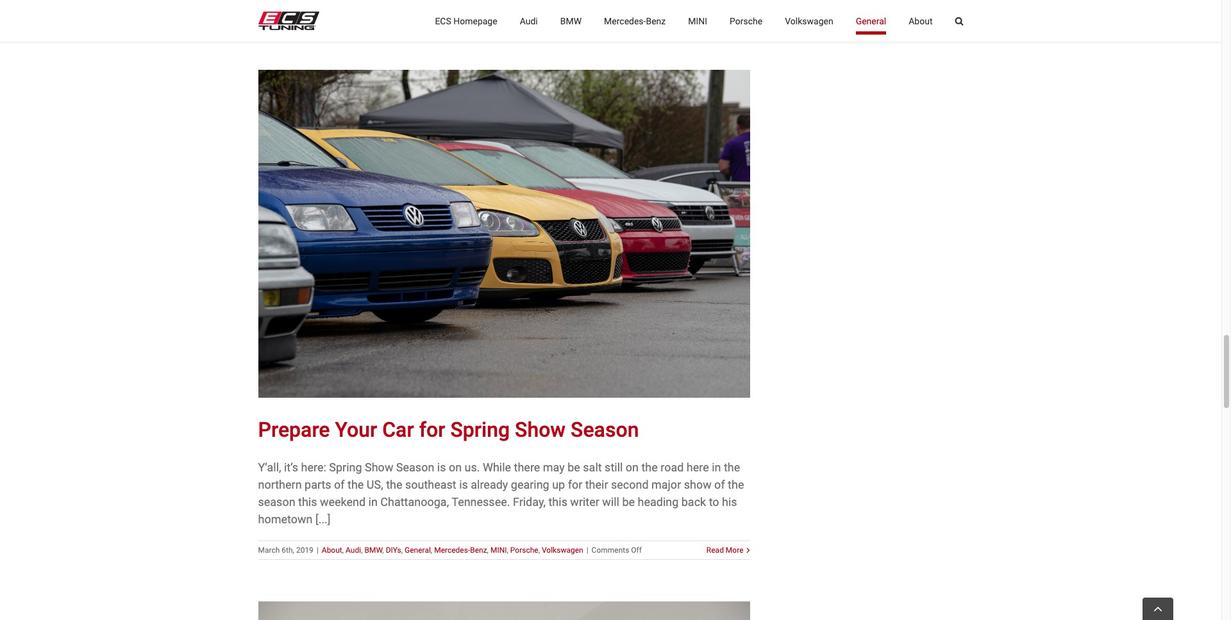 Task type: vqa. For each thing, say whether or not it's contained in the screenshot.
Shortly
no



Task type: describe. For each thing, give the bounding box(es) containing it.
0 vertical spatial general link
[[856, 0, 886, 42]]

2 , from the left
[[361, 546, 363, 555]]

friday,
[[513, 495, 546, 509]]

prepare your car for spring show season
[[258, 418, 639, 442]]

prepare your car for spring show season link
[[258, 418, 639, 442]]

| right 3rd,
[[311, 14, 313, 23]]

march 6th, 2019 | about , audi , bmw , diys , general , mercedes-benz , mini , porsche , volkswagen | comments off
[[258, 546, 642, 555]]

already
[[471, 478, 508, 492]]

1 on from the left
[[449, 461, 462, 474]]

1 of from the left
[[334, 478, 345, 492]]

5 , from the left
[[431, 546, 432, 555]]

0 horizontal spatial bmw
[[365, 546, 382, 555]]

1 horizontal spatial spring
[[450, 418, 510, 442]]

1 vertical spatial general link
[[405, 546, 431, 555]]

6th,
[[282, 546, 294, 555]]

0 horizontal spatial porsche link
[[510, 546, 539, 555]]

chattanooga,
[[381, 495, 449, 509]]

0 horizontal spatial in
[[368, 495, 378, 509]]

2 on from the left
[[626, 461, 639, 474]]

1 horizontal spatial be
[[622, 495, 635, 509]]

project cars link
[[391, 14, 433, 23]]

1 horizontal spatial volkswagen
[[785, 16, 834, 26]]

1 vertical spatial audi
[[346, 546, 361, 555]]

project cars | comments off
[[391, 14, 491, 23]]

[...]
[[315, 513, 331, 526]]

us.
[[465, 461, 480, 474]]

1 vertical spatial mini
[[491, 546, 507, 555]]

homepage
[[454, 16, 497, 26]]

second
[[611, 478, 649, 492]]

1 horizontal spatial audi
[[520, 16, 538, 26]]

| right cars
[[436, 14, 438, 23]]

y'all, it's here: spring show season is on us. while there may be salt still on the road here in the northern parts of the us, the southeast is already gearing up for their second major show of the season this weekend in chattanooga, tennessee. friday, this writer will be heading back to his hometown [...]
[[258, 461, 744, 526]]

about for april 3rd, 2019 | about
[[316, 14, 336, 23]]

for inside y'all, it's here: spring show season is on us. while there may be salt still on the road here in the northern parts of the us, the southeast is already gearing up for their second major show of the season this weekend in chattanooga, tennessee. friday, this writer will be heading back to his hometown [...]
[[568, 478, 583, 492]]

southeast
[[405, 478, 456, 492]]

more for project cars | comments off
[[726, 14, 744, 23]]

to
[[709, 495, 719, 509]]

1 this from the left
[[298, 495, 317, 509]]

3 , from the left
[[382, 546, 384, 555]]

0 horizontal spatial mini link
[[491, 546, 507, 555]]

1 vertical spatial is
[[459, 478, 468, 492]]

0 vertical spatial be
[[568, 461, 580, 474]]

read more link for project cars | comments off
[[707, 13, 744, 24]]

major
[[652, 478, 681, 492]]

1 horizontal spatial bmw link
[[560, 0, 582, 42]]

0 vertical spatial general
[[856, 16, 886, 26]]

1 , from the left
[[342, 546, 344, 555]]

1 horizontal spatial benz
[[646, 16, 666, 26]]

ecs tuning explores the history of racing liveries image
[[258, 602, 750, 621]]

writer
[[570, 495, 600, 509]]

3rd,
[[276, 14, 288, 23]]

0 horizontal spatial for
[[419, 418, 445, 442]]

your
[[335, 418, 377, 442]]

0 vertical spatial volkswagen link
[[785, 0, 834, 42]]

diys link
[[386, 546, 401, 555]]

salt
[[583, 461, 602, 474]]

0 vertical spatial porsche
[[730, 16, 763, 26]]

2019 for 6th,
[[296, 546, 314, 555]]

gearing
[[511, 478, 549, 492]]

the left road
[[642, 461, 658, 474]]

season
[[258, 495, 295, 509]]

4 , from the left
[[401, 546, 403, 555]]

2 this from the left
[[549, 495, 568, 509]]

his
[[722, 495, 737, 509]]

road
[[661, 461, 684, 474]]

northern
[[258, 478, 302, 492]]

parts
[[305, 478, 331, 492]]

0 horizontal spatial volkswagen link
[[542, 546, 583, 555]]

1 vertical spatial comments
[[592, 546, 629, 555]]

the up his
[[728, 478, 744, 492]]



Task type: locate. For each thing, give the bounding box(es) containing it.
show up there on the left bottom of the page
[[515, 418, 566, 442]]

0 vertical spatial in
[[712, 461, 721, 474]]

0 vertical spatial porsche link
[[730, 0, 763, 42]]

the left us,
[[348, 478, 364, 492]]

0 vertical spatial volkswagen
[[785, 16, 834, 26]]

read
[[707, 14, 724, 23], [707, 546, 724, 555]]

0 vertical spatial is
[[437, 461, 446, 474]]

volkswagen link
[[785, 0, 834, 42], [542, 546, 583, 555]]

show
[[684, 478, 712, 492]]

0 horizontal spatial show
[[365, 461, 393, 474]]

this down parts
[[298, 495, 317, 509]]

0 vertical spatial 2019
[[290, 14, 308, 23]]

the right us,
[[386, 478, 402, 492]]

this
[[298, 495, 317, 509], [549, 495, 568, 509]]

1 horizontal spatial in
[[712, 461, 721, 474]]

spring inside y'all, it's here: spring show season is on us. while there may be salt still on the road here in the northern parts of the us, the southeast is already gearing up for their second major show of the season this weekend in chattanooga, tennessee. friday, this writer will be heading back to his hometown [...]
[[329, 461, 362, 474]]

off
[[480, 14, 491, 23], [631, 546, 642, 555]]

bmw link
[[560, 0, 582, 42], [365, 546, 382, 555]]

0 horizontal spatial general link
[[405, 546, 431, 555]]

up
[[552, 478, 565, 492]]

about
[[316, 14, 336, 23], [909, 16, 933, 26], [322, 546, 342, 555]]

0 vertical spatial comments
[[441, 14, 479, 23]]

1 more from the top
[[726, 14, 744, 23]]

for
[[419, 418, 445, 442], [568, 478, 583, 492]]

1 vertical spatial bmw
[[365, 546, 382, 555]]

1 vertical spatial mercedes-
[[434, 546, 470, 555]]

0 horizontal spatial bmw link
[[365, 546, 382, 555]]

read more
[[707, 14, 744, 23], [707, 546, 744, 555]]

1 horizontal spatial show
[[515, 418, 566, 442]]

1 horizontal spatial comments
[[592, 546, 629, 555]]

on left us.
[[449, 461, 462, 474]]

spring up us.
[[450, 418, 510, 442]]

1 vertical spatial volkswagen link
[[542, 546, 583, 555]]

0 horizontal spatial season
[[396, 461, 434, 474]]

more for ,
[[726, 546, 744, 555]]

read more link
[[707, 13, 744, 24], [707, 545, 744, 556]]

bmw link left mercedes-benz
[[560, 0, 582, 42]]

mini down tennessee.
[[491, 546, 507, 555]]

0 horizontal spatial spring
[[329, 461, 362, 474]]

0 horizontal spatial this
[[298, 495, 317, 509]]

1 vertical spatial porsche link
[[510, 546, 539, 555]]

0 horizontal spatial off
[[480, 14, 491, 23]]

of up weekend
[[334, 478, 345, 492]]

in down us,
[[368, 495, 378, 509]]

1 vertical spatial porsche
[[510, 546, 539, 555]]

car
[[382, 418, 414, 442]]

0 vertical spatial audi link
[[520, 0, 538, 42]]

benz
[[646, 16, 666, 26], [470, 546, 487, 555]]

,
[[342, 546, 344, 555], [361, 546, 363, 555], [382, 546, 384, 555], [401, 546, 403, 555], [431, 546, 432, 555], [487, 546, 489, 555], [507, 546, 508, 555], [539, 546, 540, 555]]

1 vertical spatial read more link
[[707, 545, 744, 556]]

about link
[[909, 0, 933, 42], [316, 14, 336, 23], [322, 546, 342, 555]]

0 horizontal spatial mini
[[491, 546, 507, 555]]

0 vertical spatial read more link
[[707, 13, 744, 24]]

mini right mercedes-benz
[[688, 16, 707, 26]]

general
[[856, 16, 886, 26], [405, 546, 431, 555]]

off down heading
[[631, 546, 642, 555]]

0 horizontal spatial audi
[[346, 546, 361, 555]]

still
[[605, 461, 623, 474]]

1 horizontal spatial is
[[459, 478, 468, 492]]

1 vertical spatial for
[[568, 478, 583, 492]]

season up southeast
[[396, 461, 434, 474]]

us,
[[367, 478, 383, 492]]

audi link right homepage
[[520, 0, 538, 42]]

diys
[[386, 546, 401, 555]]

2019
[[290, 14, 308, 23], [296, 546, 314, 555]]

read more link for ,
[[707, 545, 744, 556]]

of
[[334, 478, 345, 492], [715, 478, 725, 492]]

0 horizontal spatial general
[[405, 546, 431, 555]]

season
[[571, 418, 639, 442], [396, 461, 434, 474]]

0 horizontal spatial mercedes-benz link
[[434, 546, 487, 555]]

1 horizontal spatial season
[[571, 418, 639, 442]]

mercedes- inside 'link'
[[604, 16, 646, 26]]

spring
[[450, 418, 510, 442], [329, 461, 362, 474]]

0 vertical spatial season
[[571, 418, 639, 442]]

1 vertical spatial audi link
[[346, 546, 361, 555]]

0 horizontal spatial comments
[[441, 14, 479, 23]]

2 read more link from the top
[[707, 545, 744, 556]]

mercedes-
[[604, 16, 646, 26], [434, 546, 470, 555]]

0 horizontal spatial be
[[568, 461, 580, 474]]

show inside y'all, it's here: spring show season is on us. while there may be salt still on the road here in the northern parts of the us, the southeast is already gearing up for their second major show of the season this weekend in chattanooga, tennessee. friday, this writer will be heading back to his hometown [...]
[[365, 461, 393, 474]]

0 vertical spatial mercedes-benz link
[[604, 0, 666, 42]]

there
[[514, 461, 540, 474]]

2 read more from the top
[[707, 546, 744, 555]]

0 vertical spatial mercedes-
[[604, 16, 646, 26]]

1 vertical spatial mercedes-benz link
[[434, 546, 487, 555]]

april 3rd, 2019 | about
[[258, 14, 336, 23]]

0 horizontal spatial volkswagen
[[542, 546, 583, 555]]

mini link right mercedes-benz
[[688, 0, 707, 42]]

april
[[258, 14, 274, 23]]

heading
[[638, 495, 679, 509]]

audi link left diys link
[[346, 546, 361, 555]]

1 vertical spatial mini link
[[491, 546, 507, 555]]

1 horizontal spatial bmw
[[560, 16, 582, 26]]

0 vertical spatial spring
[[450, 418, 510, 442]]

1 vertical spatial be
[[622, 495, 635, 509]]

1 read more from the top
[[707, 14, 744, 23]]

bmw left the diys
[[365, 546, 382, 555]]

1 vertical spatial benz
[[470, 546, 487, 555]]

1 vertical spatial in
[[368, 495, 378, 509]]

1 vertical spatial 2019
[[296, 546, 314, 555]]

general link
[[856, 0, 886, 42], [405, 546, 431, 555]]

1 vertical spatial more
[[726, 546, 744, 555]]

more
[[726, 14, 744, 23], [726, 546, 744, 555]]

mini
[[688, 16, 707, 26], [491, 546, 507, 555]]

ecs
[[435, 16, 451, 26]]

prepare
[[258, 418, 330, 442]]

y'all,
[[258, 461, 281, 474]]

show up us,
[[365, 461, 393, 474]]

0 horizontal spatial mercedes-
[[434, 546, 470, 555]]

be left the salt
[[568, 461, 580, 474]]

0 vertical spatial more
[[726, 14, 744, 23]]

1 horizontal spatial mercedes-benz link
[[604, 0, 666, 42]]

about link for project cars | comments off
[[316, 14, 336, 23]]

prepare your car for spring show season image
[[258, 70, 750, 398]]

mini link
[[688, 0, 707, 42], [491, 546, 507, 555]]

it's
[[284, 461, 298, 474]]

is up southeast
[[437, 461, 446, 474]]

audi link
[[520, 0, 538, 42], [346, 546, 361, 555]]

1 horizontal spatial general link
[[856, 0, 886, 42]]

1 horizontal spatial off
[[631, 546, 642, 555]]

1 vertical spatial volkswagen
[[542, 546, 583, 555]]

0 vertical spatial benz
[[646, 16, 666, 26]]

for right car
[[419, 418, 445, 442]]

for right up on the bottom of page
[[568, 478, 583, 492]]

| right 6th,
[[317, 546, 319, 555]]

0 vertical spatial mini
[[688, 16, 707, 26]]

will
[[602, 495, 619, 509]]

ecs tuning logo image
[[258, 12, 319, 30]]

0 vertical spatial mini link
[[688, 0, 707, 42]]

1 horizontal spatial mini link
[[688, 0, 707, 42]]

8 , from the left
[[539, 546, 540, 555]]

1 read from the top
[[707, 14, 724, 23]]

0 vertical spatial for
[[419, 418, 445, 442]]

season inside y'all, it's here: spring show season is on us. while there may be salt still on the road here in the northern parts of the us, the southeast is already gearing up for their second major show of the season this weekend in chattanooga, tennessee. friday, this writer will be heading back to his hometown [...]
[[396, 461, 434, 474]]

0 vertical spatial bmw
[[560, 16, 582, 26]]

about link for ,
[[322, 546, 342, 555]]

back
[[682, 495, 706, 509]]

0 vertical spatial read
[[707, 14, 724, 23]]

1 horizontal spatial mercedes-
[[604, 16, 646, 26]]

1 horizontal spatial on
[[626, 461, 639, 474]]

comments
[[441, 14, 479, 23], [592, 546, 629, 555]]

2019 for 3rd,
[[290, 14, 308, 23]]

1 horizontal spatial this
[[549, 495, 568, 509]]

in right here
[[712, 461, 721, 474]]

be
[[568, 461, 580, 474], [622, 495, 635, 509]]

season up still
[[571, 418, 639, 442]]

6 , from the left
[[487, 546, 489, 555]]

this down up on the bottom of page
[[549, 495, 568, 509]]

1 horizontal spatial audi link
[[520, 0, 538, 42]]

1 read more link from the top
[[707, 13, 744, 24]]

0 vertical spatial bmw link
[[560, 0, 582, 42]]

of up to
[[715, 478, 725, 492]]

| down "writer"
[[587, 546, 588, 555]]

1 horizontal spatial of
[[715, 478, 725, 492]]

read for ,
[[707, 546, 724, 555]]

on up "second"
[[626, 461, 639, 474]]

7 , from the left
[[507, 546, 508, 555]]

volkswagen
[[785, 16, 834, 26], [542, 546, 583, 555]]

0 horizontal spatial of
[[334, 478, 345, 492]]

about for march 6th, 2019 | about , audi , bmw , diys , general , mercedes-benz , mini , porsche , volkswagen | comments off
[[322, 546, 342, 555]]

the
[[642, 461, 658, 474], [724, 461, 740, 474], [348, 478, 364, 492], [386, 478, 402, 492], [728, 478, 744, 492]]

march
[[258, 546, 280, 555]]

off right ecs
[[480, 14, 491, 23]]

weekend
[[320, 495, 366, 509]]

0 horizontal spatial benz
[[470, 546, 487, 555]]

0 horizontal spatial audi link
[[346, 546, 361, 555]]

their
[[585, 478, 608, 492]]

here:
[[301, 461, 326, 474]]

is
[[437, 461, 446, 474], [459, 478, 468, 492]]

tennessee.
[[452, 495, 510, 509]]

ecs homepage
[[435, 16, 497, 26]]

bmw link left the diys
[[365, 546, 382, 555]]

2 more from the top
[[726, 546, 744, 555]]

project
[[391, 14, 415, 23]]

0 horizontal spatial on
[[449, 461, 462, 474]]

be down "second"
[[622, 495, 635, 509]]

read for project cars | comments off
[[707, 14, 724, 23]]

read more for project cars | comments off
[[707, 14, 744, 23]]

0 vertical spatial off
[[480, 14, 491, 23]]

2019 right 6th,
[[296, 546, 314, 555]]

hometown
[[258, 513, 313, 526]]

porsche link
[[730, 0, 763, 42], [510, 546, 539, 555]]

audi
[[520, 16, 538, 26], [346, 546, 361, 555]]

on
[[449, 461, 462, 474], [626, 461, 639, 474]]

0 vertical spatial read more
[[707, 14, 744, 23]]

2 read from the top
[[707, 546, 724, 555]]

cars
[[417, 14, 433, 23]]

mini link down tennessee.
[[491, 546, 507, 555]]

the right here
[[724, 461, 740, 474]]

2 of from the left
[[715, 478, 725, 492]]

is down us.
[[459, 478, 468, 492]]

read more for ,
[[707, 546, 744, 555]]

mercedes-benz link
[[604, 0, 666, 42], [434, 546, 487, 555]]

1 vertical spatial season
[[396, 461, 434, 474]]

1 horizontal spatial mini
[[688, 16, 707, 26]]

audi right homepage
[[520, 16, 538, 26]]

porsche
[[730, 16, 763, 26], [510, 546, 539, 555]]

1 horizontal spatial volkswagen link
[[785, 0, 834, 42]]

1 vertical spatial read
[[707, 546, 724, 555]]

may
[[543, 461, 565, 474]]

ecs homepage link
[[435, 0, 497, 42]]

bmw
[[560, 16, 582, 26], [365, 546, 382, 555]]

show
[[515, 418, 566, 442], [365, 461, 393, 474]]

audi left diys link
[[346, 546, 361, 555]]

2019 right 3rd,
[[290, 14, 308, 23]]

here
[[687, 461, 709, 474]]

0 horizontal spatial is
[[437, 461, 446, 474]]

1 horizontal spatial for
[[568, 478, 583, 492]]

bmw left mercedes-benz
[[560, 16, 582, 26]]

while
[[483, 461, 511, 474]]

1 vertical spatial off
[[631, 546, 642, 555]]

1 vertical spatial general
[[405, 546, 431, 555]]

0 vertical spatial show
[[515, 418, 566, 442]]

mercedes-benz
[[604, 16, 666, 26]]

1 vertical spatial bmw link
[[365, 546, 382, 555]]

|
[[311, 14, 313, 23], [436, 14, 438, 23], [317, 546, 319, 555], [587, 546, 588, 555]]

in
[[712, 461, 721, 474], [368, 495, 378, 509]]

spring right here:
[[329, 461, 362, 474]]



